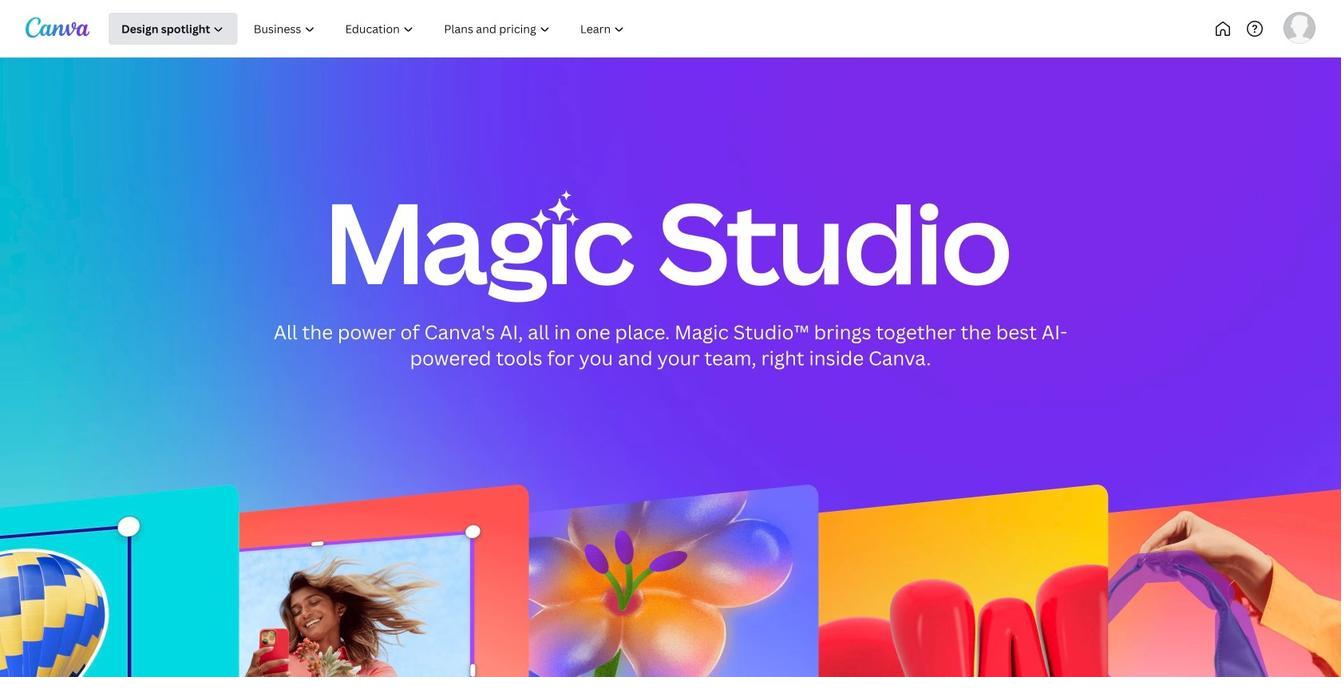 Task type: locate. For each thing, give the bounding box(es) containing it.
magic studio element
[[332, 190, 1009, 306]]

top level navigation element
[[109, 13, 693, 45]]



Task type: vqa. For each thing, say whether or not it's contained in the screenshot.
DESIGN button
no



Task type: describe. For each thing, give the bounding box(es) containing it.
magic studio image
[[332, 190, 1009, 302]]



